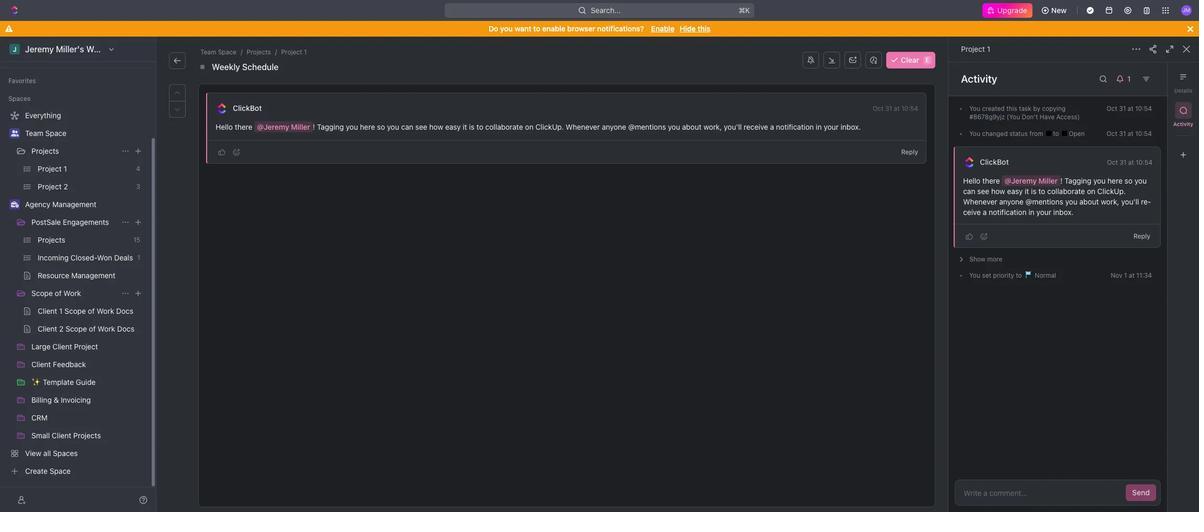 Task type: describe. For each thing, give the bounding box(es) containing it.
there for ! tagging you here so you can see how easy it is to collaborate on clickup. whenever anyone @mentions you about work, you'll receive a notification in your inbox.
[[235, 122, 252, 131]]

details
[[1174, 87, 1193, 94]]

collaborate inside ! tagging you here so you can see how easy it is to collaborate on clickup. whenever anyone @mentions you about work, you'll re ceive a notification in your inbox.
[[1047, 187, 1085, 196]]

of for 1
[[88, 307, 95, 315]]

you for changed status from
[[969, 130, 980, 138]]

0 vertical spatial @mentions
[[628, 122, 666, 131]]

view all spaces
[[25, 449, 78, 458]]

#8678g9yjz
[[969, 113, 1005, 121]]

a inside ! tagging you here so you can see how easy it is to collaborate on clickup. whenever anyone @mentions you about work, you'll re ceive a notification in your inbox.
[[983, 208, 987, 217]]

here inside ! tagging you here so you can see how easy it is to collaborate on clickup. whenever anyone @mentions you about work, you'll re ceive a notification in your inbox.
[[1108, 176, 1123, 185]]

0 horizontal spatial how
[[429, 122, 443, 131]]

invoicing
[[61, 396, 91, 404]]

client 1 scope of work docs
[[38, 307, 133, 315]]

small
[[31, 431, 50, 440]]

0 horizontal spatial reply
[[901, 148, 918, 156]]

jm button
[[1178, 2, 1195, 19]]

open
[[1067, 130, 1085, 138]]

@jeremy for ! tagging you here so you can see how easy it is to collaborate on clickup. whenever anyone @mentions you about work, you'll receive a notification in your inbox.
[[257, 122, 289, 131]]

feedback
[[53, 360, 86, 369]]

0 vertical spatial you'll
[[724, 122, 742, 131]]

0 vertical spatial clickup.
[[536, 122, 564, 131]]

copying
[[1042, 105, 1066, 112]]

weekly schedule link
[[210, 61, 281, 73]]

show more
[[969, 255, 1002, 263]]

clickbot inside button
[[233, 104, 262, 112]]

projects down team space
[[31, 146, 59, 155]]

⌘k
[[739, 6, 750, 15]]

project 1 inside sidebar navigation
[[38, 164, 67, 173]]

browser
[[567, 24, 595, 33]]

0 horizontal spatial project 1 link
[[38, 161, 132, 177]]

! tagging you here so you can see how easy it is to collaborate on clickup. whenever anyone @mentions you about work, you'll re ceive a notification in your inbox.
[[963, 176, 1151, 217]]

space for create space
[[50, 467, 71, 476]]

10:54 down 1 dropdown button at the right
[[1135, 105, 1152, 112]]

0 horizontal spatial work,
[[704, 122, 722, 131]]

postsale engagements link
[[31, 214, 117, 231]]

crm link
[[31, 410, 144, 426]]

0 vertical spatial in
[[816, 122, 822, 131]]

hello there @jeremy miller ! tagging you here so you can see how easy it is to collaborate on clickup. whenever anyone @mentions you about work, you'll receive a notification in your inbox.
[[216, 122, 861, 131]]

0 horizontal spatial so
[[377, 122, 385, 131]]

notifications?
[[597, 24, 644, 33]]

upgrade
[[997, 6, 1027, 15]]

1 horizontal spatial project 1
[[961, 44, 990, 53]]

crm
[[31, 413, 48, 422]]

project 2
[[38, 182, 68, 191]]

scope of work link
[[31, 285, 117, 302]]

jeremy
[[25, 44, 54, 54]]

0 vertical spatial about
[[682, 122, 702, 131]]

sidebar navigation
[[0, 37, 159, 512]]

0 horizontal spatial easy
[[445, 122, 461, 131]]

you created this task by copying #8678g9yjz (you don't have access)
[[969, 105, 1080, 121]]

view
[[25, 449, 41, 458]]

work for 2
[[98, 324, 115, 333]]

0 vertical spatial a
[[770, 122, 774, 131]]

work for 1
[[97, 307, 114, 315]]

favorites button
[[4, 75, 40, 87]]

0 horizontal spatial on
[[525, 122, 534, 131]]

from
[[1030, 130, 1043, 138]]

create space
[[25, 467, 71, 476]]

weekly schedule
[[212, 62, 278, 72]]

nov
[[1111, 272, 1122, 279]]

agency management
[[25, 200, 96, 209]]

enable
[[651, 24, 675, 33]]

have
[[1040, 113, 1055, 121]]

there for ! tagging you here so you can see how easy it is to collaborate on clickup. whenever anyone @mentions you about work, you'll re ceive a notification in your inbox.
[[982, 176, 1000, 185]]

new button
[[1037, 2, 1073, 19]]

resource
[[38, 271, 69, 280]]

miller's
[[56, 44, 84, 54]]

workspace
[[86, 44, 130, 54]]

re
[[1141, 197, 1151, 206]]

10:54 up re
[[1136, 158, 1153, 166]]

✨
[[31, 378, 41, 387]]

anyone inside ! tagging you here so you can see how easy it is to collaborate on clickup. whenever anyone @mentions you about work, you'll re ceive a notification in your inbox.
[[999, 197, 1024, 206]]

small client projects link
[[31, 427, 144, 444]]

resource management link
[[38, 267, 144, 284]]

task
[[1019, 105, 1032, 112]]

3
[[136, 183, 140, 190]]

your inside ! tagging you here so you can see how easy it is to collaborate on clickup. whenever anyone @mentions you about work, you'll re ceive a notification in your inbox.
[[1037, 208, 1051, 217]]

you for set priority to
[[969, 272, 980, 279]]

docs for client 2 scope of work docs
[[117, 324, 134, 333]]

new
[[1051, 6, 1067, 15]]

jm
[[1183, 7, 1190, 13]]

changed status from
[[980, 130, 1045, 138]]

it inside ! tagging you here so you can see how easy it is to collaborate on clickup. whenever anyone @mentions you about work, you'll re ceive a notification in your inbox.
[[1025, 187, 1029, 196]]

work inside scope of work link
[[64, 289, 81, 298]]

hide
[[680, 24, 696, 33]]

changed
[[982, 130, 1008, 138]]

postsale
[[31, 218, 61, 227]]

do you want to enable browser notifications? enable hide this
[[489, 24, 710, 33]]

2 for project
[[64, 182, 68, 191]]

everything link
[[4, 107, 144, 124]]

guide
[[76, 378, 96, 387]]

projects up schedule
[[247, 48, 271, 56]]

10:54 left task sidebar navigation tab list
[[1135, 130, 1152, 138]]

priority
[[993, 272, 1014, 279]]

0 horizontal spatial whenever
[[566, 122, 600, 131]]

client feedback
[[31, 360, 86, 369]]

0 horizontal spatial can
[[401, 122, 413, 131]]

✨ template guide link
[[31, 374, 144, 391]]

of for 2
[[89, 324, 96, 333]]

e
[[926, 56, 930, 64]]

0 vertical spatial here
[[360, 122, 375, 131]]

docs for client 1 scope of work docs
[[116, 307, 133, 315]]

1 horizontal spatial project 1 link
[[279, 47, 309, 58]]

want
[[515, 24, 531, 33]]

do
[[489, 24, 498, 33]]

0 horizontal spatial !
[[313, 122, 315, 131]]

clear
[[901, 55, 919, 64]]

tagging inside ! tagging you here so you can see how easy it is to collaborate on clickup. whenever anyone @mentions you about work, you'll re ceive a notification in your inbox.
[[1065, 176, 1092, 185]]

this inside you created this task by copying #8678g9yjz (you don't have access)
[[1007, 105, 1017, 112]]

whenever inside ! tagging you here so you can see how easy it is to collaborate on clickup. whenever anyone @mentions you about work, you'll re ceive a notification in your inbox.
[[963, 197, 997, 206]]

2 for client
[[59, 324, 64, 333]]

2 vertical spatial projects link
[[38, 232, 129, 249]]

✨ template guide
[[31, 378, 96, 387]]

0 vertical spatial projects link
[[245, 47, 273, 58]]

! inside ! tagging you here so you can see how easy it is to collaborate on clickup. whenever anyone @mentions you about work, you'll re ceive a notification in your inbox.
[[1060, 176, 1063, 185]]

0 horizontal spatial your
[[824, 122, 839, 131]]

client for feedback
[[31, 360, 51, 369]]

large client project link
[[31, 339, 144, 355]]

hello for ! tagging you here so you can see how easy it is to collaborate on clickup. whenever anyone @mentions you about work, you'll re ceive a notification in your inbox.
[[963, 176, 980, 185]]

clickbot button
[[232, 104, 262, 113]]

0 horizontal spatial notification
[[776, 122, 814, 131]]

small client projects
[[31, 431, 101, 440]]

resource management
[[38, 271, 115, 280]]

1 / from the left
[[241, 48, 243, 56]]

activity inside task sidebar content section
[[961, 73, 997, 85]]

show
[[969, 255, 986, 263]]

jeremy miller's workspace, , element
[[9, 44, 20, 54]]

status
[[1010, 130, 1028, 138]]

j
[[13, 45, 17, 53]]

team for team space / projects / project 1
[[200, 48, 216, 56]]

0 horizontal spatial see
[[415, 122, 427, 131]]

billing & invoicing
[[31, 396, 91, 404]]

jeremy miller's workspace
[[25, 44, 130, 54]]

project 2 link
[[38, 178, 132, 195]]

client 2 scope of work docs link
[[38, 321, 144, 337]]

1 horizontal spatial spaces
[[53, 449, 78, 458]]

team for team space
[[25, 129, 43, 138]]

projects down the crm link
[[73, 431, 101, 440]]

2 horizontal spatial project 1 link
[[961, 44, 990, 53]]

send
[[1132, 488, 1150, 497]]

0 horizontal spatial inbox.
[[841, 122, 861, 131]]

schedule
[[242, 62, 278, 72]]

1 vertical spatial reply button
[[1129, 230, 1155, 243]]

4
[[136, 165, 140, 173]]

inbox. inside ! tagging you here so you can see how easy it is to collaborate on clickup. whenever anyone @mentions you about work, you'll re ceive a notification in your inbox.
[[1053, 208, 1074, 217]]

0 horizontal spatial spaces
[[8, 95, 31, 103]]

0 vertical spatial scope
[[31, 289, 53, 298]]

0 vertical spatial reply button
[[897, 146, 922, 159]]

2 / from the left
[[275, 48, 277, 56]]



Task type: vqa. For each thing, say whether or not it's contained in the screenshot.
changed status from's You
yes



Task type: locate. For each thing, give the bounding box(es) containing it.
1 horizontal spatial notification
[[989, 208, 1027, 217]]

@jeremy
[[257, 122, 289, 131], [1005, 176, 1037, 185]]

incoming closed-won deals link
[[38, 250, 133, 266]]

projects link up schedule
[[245, 47, 273, 58]]

0 vertical spatial there
[[235, 122, 252, 131]]

you inside you created this task by copying #8678g9yjz (you don't have access)
[[969, 105, 980, 112]]

large client project
[[31, 342, 98, 351]]

in
[[816, 122, 822, 131], [1029, 208, 1035, 217]]

incoming
[[38, 253, 69, 262]]

1 horizontal spatial see
[[977, 187, 989, 196]]

1 vertical spatial in
[[1029, 208, 1035, 217]]

1 vertical spatial projects link
[[31, 143, 117, 160]]

you'll inside ! tagging you here so you can see how easy it is to collaborate on clickup. whenever anyone @mentions you about work, you'll re ceive a notification in your inbox.
[[1121, 197, 1139, 206]]

of down resource
[[55, 289, 62, 298]]

1 horizontal spatial it
[[1025, 187, 1029, 196]]

you left set
[[969, 272, 980, 279]]

0 vertical spatial how
[[429, 122, 443, 131]]

how
[[429, 122, 443, 131], [991, 187, 1005, 196]]

1 horizontal spatial miller
[[1039, 176, 1058, 185]]

0 vertical spatial it
[[463, 122, 467, 131]]

1 vertical spatial docs
[[117, 324, 134, 333]]

10:54
[[901, 105, 918, 112], [1135, 105, 1152, 112], [1135, 130, 1152, 138], [1136, 158, 1153, 166]]

there down changed
[[982, 176, 1000, 185]]

2 vertical spatial space
[[50, 467, 71, 476]]

by
[[1033, 105, 1040, 112]]

1 horizontal spatial @jeremy miller button
[[1002, 175, 1060, 186]]

user group image
[[11, 130, 19, 137]]

client down large
[[31, 360, 51, 369]]

miller for ! tagging you here so you can see how easy it is to collaborate on clickup. whenever anyone @mentions you about work, you'll receive a notification in your inbox.
[[291, 122, 310, 131]]

1 vertical spatial a
[[983, 208, 987, 217]]

create
[[25, 467, 48, 476]]

won
[[97, 253, 112, 262]]

1 horizontal spatial clickbot
[[980, 158, 1009, 166]]

1 vertical spatial project 1
[[38, 164, 67, 173]]

notification inside ! tagging you here so you can see how easy it is to collaborate on clickup. whenever anyone @mentions you about work, you'll re ceive a notification in your inbox.
[[989, 208, 1027, 217]]

work, left receive
[[704, 122, 722, 131]]

agency management link
[[25, 196, 144, 213]]

0 vertical spatial of
[[55, 289, 62, 298]]

work inside the "client 1 scope of work docs" link
[[97, 307, 114, 315]]

0 horizontal spatial hello
[[216, 122, 233, 131]]

project inside "link"
[[74, 342, 98, 351]]

a right receive
[[770, 122, 774, 131]]

anyone
[[602, 122, 626, 131], [999, 197, 1024, 206]]

at for created this task by copying
[[1128, 105, 1134, 112]]

oct
[[873, 105, 884, 112], [1107, 105, 1117, 112], [1107, 130, 1117, 138], [1107, 158, 1118, 166]]

@jeremy miller button down clickbot button
[[254, 121, 313, 132]]

nov 1 at 11:34
[[1111, 272, 1152, 279]]

0 vertical spatial is
[[469, 122, 475, 131]]

1 vertical spatial your
[[1037, 208, 1051, 217]]

0 horizontal spatial reply button
[[897, 146, 922, 159]]

how inside ! tagging you here so you can see how easy it is to collaborate on clickup. whenever anyone @mentions you about work, you'll re ceive a notification in your inbox.
[[991, 187, 1005, 196]]

1 vertical spatial inbox.
[[1053, 208, 1074, 217]]

management down incoming closed-won deals 1
[[71, 271, 115, 280]]

1 horizontal spatial a
[[983, 208, 987, 217]]

you
[[500, 24, 513, 33], [346, 122, 358, 131], [387, 122, 399, 131], [668, 122, 680, 131], [1093, 176, 1106, 185], [1135, 176, 1147, 185], [1065, 197, 1078, 206]]

project 1
[[961, 44, 990, 53], [38, 164, 67, 173]]

client up client feedback
[[53, 342, 72, 351]]

projects up incoming
[[38, 235, 65, 244]]

billing
[[31, 396, 52, 404]]

0 horizontal spatial anyone
[[602, 122, 626, 131]]

0 horizontal spatial activity
[[961, 73, 997, 85]]

hello for ! tagging you here so you can see how easy it is to collaborate on clickup. whenever anyone @mentions you about work, you'll receive a notification in your inbox.
[[216, 122, 233, 131]]

about inside ! tagging you here so you can see how easy it is to collaborate on clickup. whenever anyone @mentions you about work, you'll re ceive a notification in your inbox.
[[1080, 197, 1099, 206]]

1 vertical spatial space
[[45, 129, 66, 138]]

0 vertical spatial work
[[64, 289, 81, 298]]

1 inside dropdown button
[[1127, 74, 1131, 83]]

0 vertical spatial @jeremy miller button
[[254, 121, 313, 132]]

send button
[[1126, 484, 1156, 501]]

1 vertical spatial 2
[[59, 324, 64, 333]]

projects link down team space
[[31, 143, 117, 160]]

notification down hello there @jeremy miller
[[989, 208, 1027, 217]]

&
[[54, 396, 59, 404]]

0 vertical spatial so
[[377, 122, 385, 131]]

notification
[[776, 122, 814, 131], [989, 208, 1027, 217]]

1 vertical spatial scope
[[65, 307, 86, 315]]

0 vertical spatial notification
[[776, 122, 814, 131]]

see inside ! tagging you here so you can see how easy it is to collaborate on clickup. whenever anyone @mentions you about work, you'll re ceive a notification in your inbox.
[[977, 187, 989, 196]]

client feedback link
[[31, 356, 144, 373]]

@jeremy inside task sidebar content section
[[1005, 176, 1037, 185]]

of
[[55, 289, 62, 298], [88, 307, 95, 315], [89, 324, 96, 333]]

you left changed
[[969, 130, 980, 138]]

of down the "client 1 scope of work docs" link
[[89, 324, 96, 333]]

(you
[[1007, 113, 1020, 121]]

0 vertical spatial 2
[[64, 182, 68, 191]]

2 up agency management
[[64, 182, 68, 191]]

activity up created
[[961, 73, 997, 85]]

0 vertical spatial reply
[[901, 148, 918, 156]]

client up view all spaces
[[52, 431, 71, 440]]

0 horizontal spatial /
[[241, 48, 243, 56]]

work, inside ! tagging you here so you can see how easy it is to collaborate on clickup. whenever anyone @mentions you about work, you'll re ceive a notification in your inbox.
[[1101, 197, 1119, 206]]

space down everything
[[45, 129, 66, 138]]

11:34
[[1136, 272, 1152, 279]]

1 you from the top
[[969, 105, 980, 112]]

spaces
[[8, 95, 31, 103], [53, 449, 78, 458]]

0 vertical spatial miller
[[291, 122, 310, 131]]

client 1 scope of work docs link
[[38, 303, 144, 320]]

0 horizontal spatial tagging
[[317, 122, 344, 131]]

is
[[469, 122, 475, 131], [1031, 187, 1037, 196]]

@jeremy up ceive
[[1005, 176, 1037, 185]]

project 1 link up weekly schedule link
[[279, 47, 309, 58]]

space for team space / projects / project 1
[[218, 48, 236, 56]]

1 vertical spatial clickbot
[[980, 158, 1009, 166]]

clickup. inside ! tagging you here so you can see how easy it is to collaborate on clickup. whenever anyone @mentions you about work, you'll re ceive a notification in your inbox.
[[1098, 187, 1126, 196]]

client up large
[[38, 324, 57, 333]]

this up (you
[[1007, 105, 1017, 112]]

closed-
[[71, 253, 97, 262]]

postsale engagements
[[31, 218, 109, 227]]

space for team space
[[45, 129, 66, 138]]

management
[[52, 200, 96, 209], [71, 271, 115, 280]]

team right "user group" 'image'
[[25, 129, 43, 138]]

ceive
[[963, 197, 1151, 217]]

1 vertical spatial work
[[97, 307, 114, 315]]

team space link up weekly
[[198, 47, 239, 58]]

project 1 down upgrade link
[[961, 44, 990, 53]]

client
[[38, 307, 57, 315], [38, 324, 57, 333], [53, 342, 72, 351], [31, 360, 51, 369], [52, 431, 71, 440]]

hello there @jeremy miller
[[963, 176, 1058, 185]]

1 horizontal spatial so
[[1125, 176, 1133, 185]]

1 horizontal spatial is
[[1031, 187, 1037, 196]]

engagements
[[63, 218, 109, 227]]

agency
[[25, 200, 50, 209]]

weekly
[[212, 62, 240, 72]]

10:54 down 'clear'
[[901, 105, 918, 112]]

15
[[133, 236, 140, 244]]

2 vertical spatial work
[[98, 324, 115, 333]]

more
[[987, 255, 1002, 263]]

work, left re
[[1101, 197, 1119, 206]]

at
[[894, 105, 900, 112], [1128, 105, 1134, 112], [1128, 130, 1134, 138], [1128, 158, 1134, 166], [1129, 272, 1135, 279]]

0 horizontal spatial in
[[816, 122, 822, 131]]

can inside ! tagging you here so you can see how easy it is to collaborate on clickup. whenever anyone @mentions you about work, you'll re ceive a notification in your inbox.
[[963, 187, 975, 196]]

client down scope of work
[[38, 307, 57, 315]]

work inside client 2 scope of work docs link
[[98, 324, 115, 333]]

team inside sidebar navigation
[[25, 129, 43, 138]]

@mentions
[[628, 122, 666, 131], [1026, 197, 1063, 206]]

@jeremy miller button up ceive
[[1002, 175, 1060, 186]]

everything
[[25, 111, 61, 120]]

project 1 link down upgrade link
[[961, 44, 990, 53]]

task sidebar navigation tab list
[[1172, 69, 1195, 163]]

0 horizontal spatial clickup.
[[536, 122, 564, 131]]

all
[[43, 449, 51, 458]]

so inside ! tagging you here so you can see how easy it is to collaborate on clickup. whenever anyone @mentions you about work, you'll re ceive a notification in your inbox.
[[1125, 176, 1133, 185]]

notification right receive
[[776, 122, 814, 131]]

scope down resource
[[31, 289, 53, 298]]

@jeremy miller button for ! tagging you here so you can see how easy it is to collaborate on clickup. whenever anyone @mentions you about work, you'll receive a notification in your inbox.
[[254, 121, 313, 132]]

large
[[31, 342, 51, 351]]

1 vertical spatial team
[[25, 129, 43, 138]]

2 vertical spatial you
[[969, 272, 980, 279]]

inbox.
[[841, 122, 861, 131], [1053, 208, 1074, 217]]

about
[[682, 122, 702, 131], [1080, 197, 1099, 206]]

clickup.
[[536, 122, 564, 131], [1098, 187, 1126, 196]]

easy inside ! tagging you here so you can see how easy it is to collaborate on clickup. whenever anyone @mentions you about work, you'll re ceive a notification in your inbox.
[[1007, 187, 1023, 196]]

0 vertical spatial easy
[[445, 122, 461, 131]]

tree
[[4, 107, 146, 480]]

in inside ! tagging you here so you can see how easy it is to collaborate on clickup. whenever anyone @mentions you about work, you'll re ceive a notification in your inbox.
[[1029, 208, 1035, 217]]

1 horizontal spatial whenever
[[963, 197, 997, 206]]

a down hello there @jeremy miller
[[983, 208, 987, 217]]

work up client 2 scope of work docs link
[[97, 307, 114, 315]]

0 vertical spatial team
[[200, 48, 216, 56]]

2
[[64, 182, 68, 191], [59, 324, 64, 333]]

of up client 2 scope of work docs link
[[88, 307, 95, 315]]

management for resource management
[[71, 271, 115, 280]]

clickbot inside task sidebar content section
[[980, 158, 1009, 166]]

task sidebar content section
[[949, 62, 1167, 512]]

2 you from the top
[[969, 130, 980, 138]]

/ up schedule
[[275, 48, 277, 56]]

activity
[[961, 73, 997, 85], [1173, 121, 1194, 127]]

@jeremy for ! tagging you here so you can see how easy it is to collaborate on clickup. whenever anyone @mentions you about work, you'll re ceive a notification in your inbox.
[[1005, 176, 1037, 185]]

1 vertical spatial you
[[969, 130, 980, 138]]

project 1 up project 2
[[38, 164, 67, 173]]

client 2 scope of work docs
[[38, 324, 134, 333]]

1 vertical spatial easy
[[1007, 187, 1023, 196]]

tree inside sidebar navigation
[[4, 107, 146, 480]]

enable
[[542, 24, 565, 33]]

1 horizontal spatial easy
[[1007, 187, 1023, 196]]

client for 2
[[38, 324, 57, 333]]

1 inside incoming closed-won deals 1
[[137, 254, 140, 262]]

0 horizontal spatial a
[[770, 122, 774, 131]]

scope for 1
[[65, 307, 86, 315]]

0 vertical spatial whenever
[[566, 122, 600, 131]]

0 horizontal spatial @jeremy miller button
[[254, 121, 313, 132]]

1 horizontal spatial how
[[991, 187, 1005, 196]]

projects link up closed- at the left of the page
[[38, 232, 129, 249]]

1 horizontal spatial tagging
[[1065, 176, 1092, 185]]

this right hide at top right
[[698, 24, 710, 33]]

hello inside task sidebar content section
[[963, 176, 980, 185]]

client inside "link"
[[53, 342, 72, 351]]

docs up client 2 scope of work docs link
[[116, 307, 133, 315]]

team space link down everything link
[[25, 125, 144, 142]]

miller inside task sidebar content section
[[1039, 176, 1058, 185]]

it
[[463, 122, 467, 131], [1025, 187, 1029, 196]]

spaces down favorites button
[[8, 95, 31, 103]]

you'll
[[724, 122, 742, 131], [1121, 197, 1139, 206]]

space down view all spaces
[[50, 467, 71, 476]]

@mentions inside ! tagging you here so you can see how easy it is to collaborate on clickup. whenever anyone @mentions you about work, you'll re ceive a notification in your inbox.
[[1026, 197, 1063, 206]]

search...
[[591, 6, 621, 15]]

team space / projects / project 1
[[200, 48, 307, 56]]

there inside task sidebar content section
[[982, 176, 1000, 185]]

at for changed status from
[[1128, 130, 1134, 138]]

view all spaces link
[[4, 445, 144, 462]]

team space link
[[198, 47, 239, 58], [25, 125, 144, 142]]

0 vertical spatial anyone
[[602, 122, 626, 131]]

/ up weekly schedule link
[[241, 48, 243, 56]]

1
[[987, 44, 990, 53], [304, 48, 307, 56], [1127, 74, 1131, 83], [64, 164, 67, 173], [137, 254, 140, 262], [1124, 272, 1127, 279], [59, 307, 63, 315]]

scope for 2
[[66, 324, 87, 333]]

work down resource management
[[64, 289, 81, 298]]

whenever
[[566, 122, 600, 131], [963, 197, 997, 206]]

tree containing everything
[[4, 107, 146, 480]]

0 vertical spatial @jeremy
[[257, 122, 289, 131]]

to inside ! tagging you here so you can see how easy it is to collaborate on clickup. whenever anyone @mentions you about work, you'll re ceive a notification in your inbox.
[[1039, 187, 1045, 196]]

tagging
[[317, 122, 344, 131], [1065, 176, 1092, 185]]

1 button
[[1112, 71, 1138, 87]]

0 horizontal spatial this
[[698, 24, 710, 33]]

1 vertical spatial clickup.
[[1098, 187, 1126, 196]]

create space link
[[4, 463, 144, 480]]

scope down scope of work link
[[65, 307, 86, 315]]

space up weekly
[[218, 48, 236, 56]]

0 vertical spatial tagging
[[317, 122, 344, 131]]

clickbot up hello there @jeremy miller
[[980, 158, 1009, 166]]

project
[[961, 44, 985, 53], [281, 48, 302, 56], [38, 164, 62, 173], [38, 182, 62, 191], [74, 342, 98, 351]]

access)
[[1056, 113, 1080, 121]]

business time image
[[11, 201, 19, 208]]

0 horizontal spatial collaborate
[[485, 122, 523, 131]]

spaces down small client projects
[[53, 449, 78, 458]]

set
[[982, 272, 991, 279]]

1 horizontal spatial in
[[1029, 208, 1035, 217]]

1 horizontal spatial collaborate
[[1047, 187, 1085, 196]]

miller for ! tagging you here so you can see how easy it is to collaborate on clickup. whenever anyone @mentions you about work, you'll re ceive a notification in your inbox.
[[1039, 176, 1058, 185]]

1 horizontal spatial team
[[200, 48, 216, 56]]

scope down client 1 scope of work docs
[[66, 324, 87, 333]]

@jeremy down clickbot button
[[257, 122, 289, 131]]

reply
[[901, 148, 918, 156], [1134, 232, 1151, 240]]

projects link
[[245, 47, 273, 58], [31, 143, 117, 160], [38, 232, 129, 249]]

1 horizontal spatial /
[[275, 48, 277, 56]]

1 vertical spatial miller
[[1039, 176, 1058, 185]]

@jeremy miller button for ! tagging you here so you can see how easy it is to collaborate on clickup. whenever anyone @mentions you about work, you'll re ceive a notification in your inbox.
[[1002, 175, 1060, 186]]

deals
[[114, 253, 133, 262]]

reply inside task sidebar content section
[[1134, 232, 1151, 240]]

1 horizontal spatial reply
[[1134, 232, 1151, 240]]

1 horizontal spatial clickup.
[[1098, 187, 1126, 196]]

0 vertical spatial team space link
[[198, 47, 239, 58]]

0 vertical spatial space
[[218, 48, 236, 56]]

0 vertical spatial management
[[52, 200, 96, 209]]

0 horizontal spatial clickbot
[[233, 104, 262, 112]]

you'll left receive
[[724, 122, 742, 131]]

team up weekly
[[200, 48, 216, 56]]

there down clickbot button
[[235, 122, 252, 131]]

easy
[[445, 122, 461, 131], [1007, 187, 1023, 196]]

space
[[218, 48, 236, 56], [45, 129, 66, 138], [50, 467, 71, 476]]

team space
[[25, 129, 66, 138]]

client for 1
[[38, 307, 57, 315]]

management up postsale engagements link
[[52, 200, 96, 209]]

0 horizontal spatial it
[[463, 122, 467, 131]]

@jeremy miller button
[[254, 121, 313, 132], [1002, 175, 1060, 186]]

is inside ! tagging you here so you can see how easy it is to collaborate on clickup. whenever anyone @mentions you about work, you'll re ceive a notification in your inbox.
[[1031, 187, 1037, 196]]

1 vertical spatial is
[[1031, 187, 1037, 196]]

1 horizontal spatial here
[[1108, 176, 1123, 185]]

favorites
[[8, 77, 36, 85]]

work down the "client 1 scope of work docs" link
[[98, 324, 115, 333]]

reply button
[[897, 146, 922, 159], [1129, 230, 1155, 243]]

1 vertical spatial reply
[[1134, 232, 1151, 240]]

1 vertical spatial how
[[991, 187, 1005, 196]]

you up #8678g9yjz in the top right of the page
[[969, 105, 980, 112]]

1 vertical spatial activity
[[1173, 121, 1194, 127]]

2 up large client project
[[59, 324, 64, 333]]

on inside ! tagging you here so you can see how easy it is to collaborate on clickup. whenever anyone @mentions you about work, you'll re ceive a notification in your inbox.
[[1087, 187, 1096, 196]]

1 vertical spatial !
[[1060, 176, 1063, 185]]

clickbot down weekly schedule link
[[233, 104, 262, 112]]

at for set priority to
[[1129, 272, 1135, 279]]

activity down details
[[1173, 121, 1194, 127]]

activity inside task sidebar navigation tab list
[[1173, 121, 1194, 127]]

created
[[982, 105, 1005, 112]]

0 vertical spatial hello
[[216, 122, 233, 131]]

0 vertical spatial work,
[[704, 122, 722, 131]]

2 vertical spatial scope
[[66, 324, 87, 333]]

3 you from the top
[[969, 272, 980, 279]]

0 horizontal spatial is
[[469, 122, 475, 131]]

management for agency management
[[52, 200, 96, 209]]

1 vertical spatial of
[[88, 307, 95, 315]]

project 1 link up project 2 link
[[38, 161, 132, 177]]

you'll left re
[[1121, 197, 1139, 206]]

docs down the "client 1 scope of work docs" link
[[117, 324, 134, 333]]

0 horizontal spatial team space link
[[25, 125, 144, 142]]



